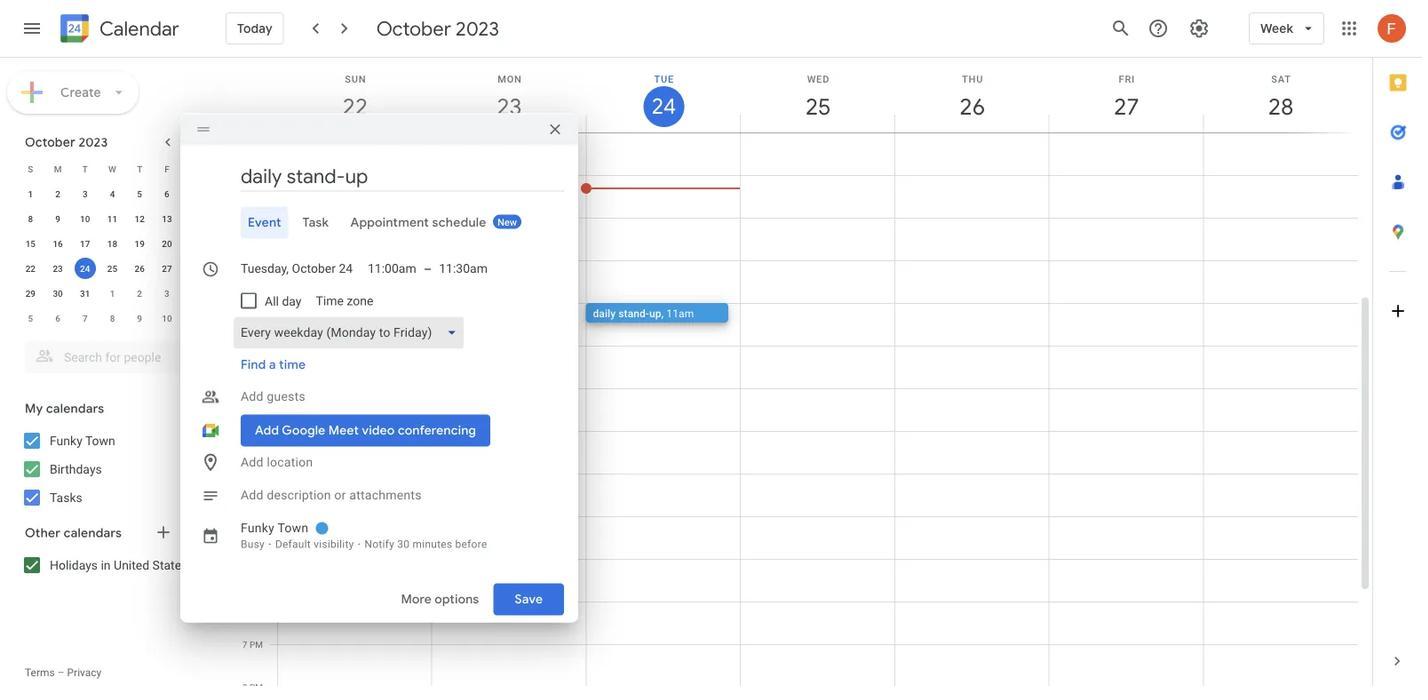 Task type: describe. For each thing, give the bounding box(es) containing it.
18 element
[[102, 233, 123, 254]]

1 horizontal spatial –
[[424, 261, 432, 276]]

w
[[108, 164, 116, 174]]

add guests
[[241, 389, 306, 404]]

24 link
[[644, 86, 685, 127]]

19 element
[[129, 233, 150, 254]]

holidays
[[50, 558, 98, 572]]

find
[[241, 357, 266, 373]]

8 am
[[242, 170, 263, 180]]

12 for 12
[[135, 213, 145, 224]]

26 element
[[129, 258, 150, 279]]

16 element
[[47, 233, 68, 254]]

week
[[1261, 20, 1294, 36]]

november 1 element
[[102, 283, 123, 304]]

appointment
[[351, 215, 429, 231]]

row containing 1
[[17, 181, 208, 206]]

17 element
[[74, 233, 96, 254]]

pm for 2 pm
[[250, 426, 263, 436]]

today
[[237, 20, 273, 36]]

12 element
[[129, 208, 150, 229]]

7 am
[[242, 127, 263, 138]]

1 horizontal spatial october
[[377, 16, 451, 41]]

calendar
[[100, 16, 179, 41]]

add for add description or attachments
[[241, 488, 264, 503]]

attachments
[[350, 488, 422, 503]]

7 for 7 am
[[242, 127, 247, 138]]

add for add location
[[241, 455, 264, 470]]

1 vertical spatial funky
[[241, 521, 275, 535]]

november 2 element
[[129, 283, 150, 304]]

30 inside row
[[53, 288, 63, 299]]

mon 23
[[496, 73, 522, 121]]

10 am
[[237, 255, 263, 266]]

0 vertical spatial 2023
[[456, 16, 499, 41]]

0 vertical spatial october 2023
[[377, 16, 499, 41]]

schedule
[[432, 215, 487, 231]]

4
[[110, 188, 115, 199]]

find a time
[[241, 357, 306, 373]]

1 vertical spatial –
[[57, 667, 64, 679]]

06
[[253, 118, 263, 129]]

1 t from the left
[[82, 164, 88, 174]]

9 am
[[242, 212, 263, 223]]

0 horizontal spatial 6
[[55, 313, 60, 323]]

13
[[162, 213, 172, 224]]

am for 10 am
[[249, 255, 263, 266]]

0 horizontal spatial october 2023
[[25, 134, 108, 150]]

description
[[267, 488, 331, 503]]

zone
[[347, 293, 374, 308]]

f
[[165, 164, 169, 174]]

other calendars button
[[4, 519, 220, 547]]

to element
[[424, 261, 432, 276]]

calendar element
[[57, 11, 179, 50]]

terms
[[25, 667, 55, 679]]

am for 11 am
[[249, 298, 263, 308]]

Add title text field
[[241, 163, 564, 190]]

0 horizontal spatial 1
[[28, 188, 33, 199]]

26 column header
[[895, 58, 1050, 132]]

11 element
[[102, 208, 123, 229]]

privacy link
[[67, 667, 102, 679]]

united
[[114, 558, 149, 572]]

gmt-
[[233, 118, 253, 129]]

24 cell
[[71, 256, 99, 281]]

row containing 15
[[17, 231, 208, 256]]

1 horizontal spatial town
[[278, 521, 309, 535]]

22 inside october 2023 grid
[[25, 263, 36, 274]]

my calendars
[[25, 401, 104, 417]]

25 inside october 2023 grid
[[107, 263, 117, 274]]

26 inside column header
[[959, 92, 984, 121]]

thu
[[963, 73, 984, 84]]

1 vertical spatial october
[[25, 134, 75, 150]]

5 for 5 pm
[[242, 554, 247, 564]]

28
[[1268, 92, 1293, 121]]

1 for 'november 1' element
[[110, 288, 115, 299]]

november 5 element
[[20, 307, 41, 329]]

guests
[[267, 389, 306, 404]]

9 for 9 am
[[242, 212, 247, 223]]

3 for november 3 element
[[164, 288, 170, 299]]

26 inside october 2023 grid
[[135, 263, 145, 274]]

27 column header
[[1049, 58, 1204, 132]]

28 element
[[184, 258, 205, 279]]

15
[[25, 238, 36, 249]]

calendars for my calendars
[[46, 401, 104, 417]]

30 element
[[47, 283, 68, 304]]

pm for 1 pm
[[250, 383, 263, 394]]

time zone
[[316, 293, 374, 308]]

29 element
[[20, 283, 41, 304]]

in
[[101, 558, 111, 572]]

appointment schedule
[[351, 215, 487, 231]]

location
[[267, 455, 313, 470]]

12 pm
[[238, 340, 263, 351]]

event button
[[241, 207, 289, 239]]

1 horizontal spatial tab list
[[1374, 58, 1423, 636]]

new
[[498, 217, 517, 228]]

1 pm
[[242, 383, 263, 394]]

all
[[265, 293, 279, 308]]

or
[[334, 488, 346, 503]]

terms – privacy
[[25, 667, 102, 679]]

22 column header
[[277, 58, 433, 132]]

calendar heading
[[96, 16, 179, 41]]

pm for 5 pm
[[250, 554, 263, 564]]

24, today element
[[74, 258, 96, 279]]

sat
[[1272, 73, 1292, 84]]

29
[[25, 288, 36, 299]]

notify
[[365, 538, 395, 551]]

24 inside cell
[[80, 263, 90, 274]]

20
[[162, 238, 172, 249]]

notify 30 minutes before
[[365, 538, 487, 551]]

28 link
[[1261, 86, 1302, 127]]

default visibility
[[275, 538, 354, 551]]

13 element
[[156, 208, 178, 229]]

Search for people text field
[[36, 341, 192, 373]]

time
[[316, 293, 344, 308]]

states
[[153, 558, 188, 572]]

november 10 element
[[156, 307, 178, 329]]

7 for 7
[[83, 313, 88, 323]]

october 2023 grid
[[17, 156, 208, 331]]

task
[[303, 215, 329, 231]]

23 column header
[[432, 58, 587, 132]]

sun 22
[[341, 73, 367, 121]]

mon
[[498, 73, 522, 84]]

End time text field
[[439, 258, 488, 279]]

my
[[25, 401, 43, 417]]

gmt-06
[[233, 118, 263, 129]]

daily stand-up , 11am
[[593, 307, 694, 319]]

25 link
[[798, 86, 839, 127]]

fri
[[1119, 73, 1136, 84]]

,
[[662, 307, 664, 319]]



Task type: vqa. For each thing, say whether or not it's contained in the screenshot.


Task type: locate. For each thing, give the bounding box(es) containing it.
0 horizontal spatial 2
[[55, 188, 60, 199]]

3 am from the top
[[249, 212, 263, 223]]

0 vertical spatial 26
[[959, 92, 984, 121]]

m
[[54, 164, 62, 174]]

11 inside october 2023 grid
[[107, 213, 117, 224]]

1
[[28, 188, 33, 199], [110, 288, 115, 299], [242, 383, 247, 394]]

1 horizontal spatial 26
[[959, 92, 984, 121]]

am up 8 am
[[249, 127, 263, 138]]

default
[[275, 538, 311, 551]]

5 down busy
[[242, 554, 247, 564]]

add inside dropdown button
[[241, 389, 264, 404]]

am for 7 am
[[249, 127, 263, 138]]

pm up add location
[[250, 426, 263, 436]]

1 horizontal spatial t
[[137, 164, 142, 174]]

10 inside grid
[[237, 255, 247, 266]]

1 vertical spatial 24
[[80, 263, 90, 274]]

4 pm from the top
[[250, 468, 263, 479]]

grid
[[228, 58, 1373, 686]]

1 vertical spatial 5
[[28, 313, 33, 323]]

7 row from the top
[[17, 306, 208, 331]]

25 column header
[[740, 58, 896, 132]]

0 horizontal spatial 23
[[53, 263, 63, 274]]

7 left 06
[[242, 127, 247, 138]]

row up 4
[[17, 156, 208, 181]]

pm up the find
[[250, 340, 263, 351]]

24 column header
[[586, 58, 741, 132]]

am
[[249, 127, 263, 138], [249, 170, 263, 180], [249, 212, 263, 223], [249, 255, 263, 266], [249, 298, 263, 308]]

11 for 11
[[107, 213, 117, 224]]

holidays in united states
[[50, 558, 188, 572]]

my calendars list
[[4, 427, 220, 512]]

8 inside grid
[[242, 170, 247, 180]]

2023 up mon
[[456, 16, 499, 41]]

5 row from the top
[[17, 256, 208, 281]]

None field
[[234, 317, 471, 349]]

am for 8 am
[[249, 170, 263, 180]]

0 vertical spatial 5
[[137, 188, 142, 199]]

1 horizontal spatial 6
[[164, 188, 170, 199]]

1 pm from the top
[[250, 340, 263, 351]]

Start date text field
[[241, 258, 354, 279]]

0 horizontal spatial 26
[[135, 263, 145, 274]]

town down the my calendars dropdown button
[[85, 433, 115, 448]]

8 for november 8 "element"
[[110, 313, 115, 323]]

11 for 11 am
[[237, 298, 247, 308]]

create button
[[7, 71, 139, 114]]

0 horizontal spatial 11
[[107, 213, 117, 224]]

24 down tue
[[651, 92, 675, 120]]

12 inside grid
[[238, 340, 247, 351]]

find a time button
[[234, 349, 313, 381]]

26 link
[[952, 86, 993, 127]]

tue
[[654, 73, 674, 84]]

3 down '2 pm' at the bottom left
[[242, 468, 247, 479]]

pm down busy
[[250, 554, 263, 564]]

9 inside grid
[[242, 212, 247, 223]]

0 vertical spatial town
[[85, 433, 115, 448]]

1 am from the top
[[249, 127, 263, 138]]

5 pm
[[242, 554, 263, 564]]

0 vertical spatial add
[[241, 389, 264, 404]]

add for add guests
[[241, 389, 264, 404]]

my calendars button
[[4, 395, 220, 423]]

1 vertical spatial 10
[[237, 255, 247, 266]]

3 up 10 element
[[83, 188, 88, 199]]

3 add from the top
[[241, 488, 264, 503]]

8 for 8 am
[[242, 170, 247, 180]]

25 down the 18 at left
[[107, 263, 117, 274]]

17
[[80, 238, 90, 249]]

1 vertical spatial add
[[241, 455, 264, 470]]

2 up 3 pm
[[242, 426, 247, 436]]

2 horizontal spatial 9
[[242, 212, 247, 223]]

1 vertical spatial 22
[[25, 263, 36, 274]]

2 vertical spatial 1
[[242, 383, 247, 394]]

1 horizontal spatial 1
[[110, 288, 115, 299]]

0 vertical spatial 12
[[135, 213, 145, 224]]

add
[[241, 389, 264, 404], [241, 455, 264, 470], [241, 488, 264, 503]]

None search field
[[0, 334, 220, 373]]

s
[[28, 164, 33, 174]]

0 horizontal spatial 24
[[80, 263, 90, 274]]

5 am from the top
[[249, 298, 263, 308]]

0 vertical spatial –
[[424, 261, 432, 276]]

3 for 3 pm
[[242, 468, 247, 479]]

pm down the find
[[250, 383, 263, 394]]

grid containing 22
[[228, 58, 1373, 686]]

0 vertical spatial 11
[[107, 213, 117, 224]]

0 horizontal spatial 2023
[[79, 134, 108, 150]]

1 horizontal spatial funky town
[[241, 521, 309, 535]]

pm down 5 pm
[[250, 639, 263, 650]]

1 horizontal spatial 2
[[137, 288, 142, 299]]

2 for 2 pm
[[242, 426, 247, 436]]

october 2023 up m
[[25, 134, 108, 150]]

–
[[424, 261, 432, 276], [57, 667, 64, 679]]

1 vertical spatial 2
[[137, 288, 142, 299]]

up
[[650, 307, 662, 319]]

am left "all"
[[249, 298, 263, 308]]

1 add from the top
[[241, 389, 264, 404]]

terms link
[[25, 667, 55, 679]]

9 left event
[[242, 212, 247, 223]]

fri 27
[[1113, 73, 1139, 121]]

11am
[[667, 307, 694, 319]]

9 for november 9 element
[[137, 313, 142, 323]]

6 down f
[[164, 188, 170, 199]]

28 column header
[[1204, 58, 1359, 132]]

birthdays
[[50, 462, 102, 476]]

sat 28
[[1268, 73, 1293, 121]]

Start time text field
[[368, 258, 417, 279]]

12 up 19
[[135, 213, 145, 224]]

– right terms link
[[57, 667, 64, 679]]

0 horizontal spatial 5
[[28, 313, 33, 323]]

0 vertical spatial 22
[[341, 92, 367, 121]]

1 horizontal spatial 24
[[651, 92, 675, 120]]

1 vertical spatial town
[[278, 521, 309, 535]]

before
[[455, 538, 487, 551]]

1 vertical spatial 26
[[135, 263, 145, 274]]

2 horizontal spatial 8
[[242, 170, 247, 180]]

1 horizontal spatial october 2023
[[377, 16, 499, 41]]

27
[[1113, 92, 1139, 121], [162, 263, 172, 274]]

0 horizontal spatial 3
[[83, 188, 88, 199]]

30 down 23 element
[[53, 288, 63, 299]]

12 up the find
[[238, 340, 247, 351]]

2023 down "create"
[[79, 134, 108, 150]]

1 row from the top
[[17, 156, 208, 181]]

0 vertical spatial 27
[[1113, 92, 1139, 121]]

0 vertical spatial 1
[[28, 188, 33, 199]]

funky
[[50, 433, 82, 448], [241, 521, 275, 535]]

9 down november 2 element at the left top
[[137, 313, 142, 323]]

1 vertical spatial calendars
[[64, 525, 122, 541]]

31 element
[[74, 283, 96, 304]]

settings menu image
[[1189, 18, 1210, 39]]

2 t from the left
[[137, 164, 142, 174]]

october 2023 up mon
[[377, 16, 499, 41]]

24 down 17
[[80, 263, 90, 274]]

1 vertical spatial 12
[[238, 340, 247, 351]]

2 horizontal spatial 2
[[242, 426, 247, 436]]

tab list
[[1374, 58, 1423, 636], [195, 207, 564, 239]]

row group containing 1
[[17, 181, 208, 331]]

0 horizontal spatial 30
[[53, 288, 63, 299]]

1 for 1 pm
[[242, 383, 247, 394]]

pm left location
[[250, 468, 263, 479]]

2 vertical spatial 8
[[110, 313, 115, 323]]

add down the find
[[241, 389, 264, 404]]

1 horizontal spatial 8
[[110, 313, 115, 323]]

27 inside october 2023 grid
[[162, 263, 172, 274]]

busy
[[241, 538, 265, 551]]

0 horizontal spatial t
[[82, 164, 88, 174]]

row containing 22
[[17, 256, 208, 281]]

3 row from the top
[[17, 206, 208, 231]]

1 vertical spatial 27
[[162, 263, 172, 274]]

22 down sun on the top left of the page
[[341, 92, 367, 121]]

0 vertical spatial 23
[[496, 92, 521, 121]]

10 up 17
[[80, 213, 90, 224]]

other calendars
[[25, 525, 122, 541]]

2 down 26 element
[[137, 288, 142, 299]]

25 down wed
[[805, 92, 830, 121]]

a
[[269, 357, 276, 373]]

25 inside wed 25
[[805, 92, 830, 121]]

add description or attachments
[[241, 488, 422, 503]]

12 inside row
[[135, 213, 145, 224]]

am down 7 am
[[249, 170, 263, 180]]

5
[[137, 188, 142, 199], [28, 313, 33, 323], [242, 554, 247, 564]]

0 horizontal spatial october
[[25, 134, 75, 150]]

main drawer image
[[21, 18, 43, 39]]

calendars right my
[[46, 401, 104, 417]]

0 horizontal spatial 12
[[135, 213, 145, 224]]

row down w
[[17, 181, 208, 206]]

7 pm
[[242, 639, 263, 650]]

0 horizontal spatial 22
[[25, 263, 36, 274]]

0 vertical spatial 6
[[164, 188, 170, 199]]

calendars up in
[[64, 525, 122, 541]]

t left w
[[82, 164, 88, 174]]

3 pm from the top
[[250, 426, 263, 436]]

calendars for other calendars
[[64, 525, 122, 541]]

1 horizontal spatial 25
[[805, 92, 830, 121]]

12 for 12 pm
[[238, 340, 247, 351]]

november 3 element
[[156, 283, 178, 304]]

wed
[[807, 73, 830, 84]]

row containing 8
[[17, 206, 208, 231]]

6 pm from the top
[[250, 639, 263, 650]]

1 vertical spatial funky town
[[241, 521, 309, 535]]

daily
[[593, 307, 616, 319]]

25 element
[[102, 258, 123, 279]]

calendars
[[46, 401, 104, 417], [64, 525, 122, 541]]

26
[[959, 92, 984, 121], [135, 263, 145, 274]]

2 row from the top
[[17, 181, 208, 206]]

town inside my calendars list
[[85, 433, 115, 448]]

15 element
[[20, 233, 41, 254]]

2 vertical spatial 5
[[242, 554, 247, 564]]

22 up 29
[[25, 263, 36, 274]]

2 vertical spatial 7
[[242, 639, 247, 650]]

add down '2 pm' at the bottom left
[[241, 455, 264, 470]]

wed 25
[[805, 73, 830, 121]]

1 down 25 element
[[110, 288, 115, 299]]

2 horizontal spatial 10
[[237, 255, 247, 266]]

october
[[377, 16, 451, 41], [25, 134, 75, 150]]

7 down 5 pm
[[242, 639, 247, 650]]

task button
[[296, 207, 336, 239]]

1 horizontal spatial 27
[[1113, 92, 1139, 121]]

1 down the find
[[242, 383, 247, 394]]

11 up the 18 at left
[[107, 213, 117, 224]]

1 vertical spatial 25
[[107, 263, 117, 274]]

2 pm from the top
[[250, 383, 263, 394]]

add other calendars image
[[155, 523, 172, 541]]

31
[[80, 288, 90, 299]]

18
[[107, 238, 117, 249]]

27 element
[[156, 258, 178, 279]]

funky inside my calendars list
[[50, 433, 82, 448]]

19
[[135, 238, 145, 249]]

funky town up default
[[241, 521, 309, 535]]

16
[[53, 238, 63, 249]]

2 down m
[[55, 188, 60, 199]]

10 up "11 am"
[[237, 255, 247, 266]]

0 vertical spatial 10
[[80, 213, 90, 224]]

5 inside grid
[[242, 554, 247, 564]]

0 horizontal spatial 10
[[80, 213, 90, 224]]

october 2023
[[377, 16, 499, 41], [25, 134, 108, 150]]

0 vertical spatial 2
[[55, 188, 60, 199]]

pm for 12 pm
[[250, 340, 263, 351]]

1 horizontal spatial 3
[[164, 288, 170, 299]]

visibility
[[314, 538, 354, 551]]

stand-
[[619, 307, 650, 319]]

other
[[25, 525, 61, 541]]

27 inside column header
[[1113, 92, 1139, 121]]

0 vertical spatial funky town
[[50, 433, 115, 448]]

day
[[282, 293, 302, 308]]

0 vertical spatial 24
[[651, 92, 675, 120]]

row containing s
[[17, 156, 208, 181]]

1 horizontal spatial 22
[[341, 92, 367, 121]]

row down 25 element
[[17, 281, 208, 306]]

t left f
[[137, 164, 142, 174]]

27 down fri
[[1113, 92, 1139, 121]]

add guests button
[[234, 381, 564, 413]]

0 horizontal spatial 25
[[107, 263, 117, 274]]

row containing 5
[[17, 306, 208, 331]]

24
[[651, 92, 675, 120], [80, 263, 90, 274]]

row down 4
[[17, 206, 208, 231]]

23
[[496, 92, 521, 121], [53, 263, 63, 274]]

funky up 'birthdays'
[[50, 433, 82, 448]]

– left end time text field
[[424, 261, 432, 276]]

11 inside grid
[[237, 298, 247, 308]]

1 vertical spatial 23
[[53, 263, 63, 274]]

november 7 element
[[74, 307, 96, 329]]

pm for 3 pm
[[250, 468, 263, 479]]

funky town up 'birthdays'
[[50, 433, 115, 448]]

8 inside "element"
[[110, 313, 115, 323]]

row group
[[17, 181, 208, 331]]

2 for november 2 element at the left top
[[137, 288, 142, 299]]

1 down the s
[[28, 188, 33, 199]]

26 down 19
[[135, 263, 145, 274]]

today button
[[226, 7, 284, 50]]

4 am from the top
[[249, 255, 263, 266]]

30 right notify
[[397, 538, 410, 551]]

23 down mon
[[496, 92, 521, 121]]

tab list containing event
[[195, 207, 564, 239]]

11 left "all"
[[237, 298, 247, 308]]

1 vertical spatial 7
[[83, 313, 88, 323]]

20 element
[[156, 233, 178, 254]]

6 row from the top
[[17, 281, 208, 306]]

0 horizontal spatial 8
[[28, 213, 33, 224]]

row down 'november 1' element
[[17, 306, 208, 331]]

time
[[279, 357, 306, 373]]

9 up 16 element
[[55, 213, 60, 224]]

22 link
[[335, 86, 376, 127]]

2 vertical spatial 3
[[242, 468, 247, 479]]

6 down 30 element
[[55, 313, 60, 323]]

2 add from the top
[[241, 455, 264, 470]]

1 horizontal spatial 10
[[162, 313, 172, 323]]

funky town
[[50, 433, 115, 448], [241, 521, 309, 535]]

26 down thu
[[959, 92, 984, 121]]

5 up 12 element
[[137, 188, 142, 199]]

add down 3 pm
[[241, 488, 264, 503]]

6
[[164, 188, 170, 199], [55, 313, 60, 323]]

3 up 'november 10' element
[[164, 288, 170, 299]]

8 down 'november 1' element
[[110, 313, 115, 323]]

0 vertical spatial 3
[[83, 188, 88, 199]]

8 up 9 am on the top of the page
[[242, 170, 247, 180]]

new element
[[493, 215, 522, 229]]

22 inside column header
[[341, 92, 367, 121]]

1 vertical spatial 30
[[397, 538, 410, 551]]

1 vertical spatial 2023
[[79, 134, 108, 150]]

1 horizontal spatial 23
[[496, 92, 521, 121]]

2 vertical spatial 2
[[242, 426, 247, 436]]

pm for 7 pm
[[250, 639, 263, 650]]

add location
[[241, 455, 313, 470]]

row down 11 element
[[17, 231, 208, 256]]

town up default
[[278, 521, 309, 535]]

event
[[248, 215, 281, 231]]

10 for 'november 10' element
[[162, 313, 172, 323]]

1 horizontal spatial 5
[[137, 188, 142, 199]]

row down "18" element
[[17, 256, 208, 281]]

22 element
[[20, 258, 41, 279]]

2 horizontal spatial 5
[[242, 554, 247, 564]]

10 element
[[74, 208, 96, 229]]

5 pm from the top
[[250, 554, 263, 564]]

1 vertical spatial 8
[[28, 213, 33, 224]]

27 down '20'
[[162, 263, 172, 274]]

7
[[242, 127, 247, 138], [83, 313, 88, 323], [242, 639, 247, 650]]

am for 9 am
[[249, 212, 263, 223]]

tue 24
[[651, 73, 675, 120]]

1 vertical spatial 3
[[164, 288, 170, 299]]

am down event
[[249, 255, 263, 266]]

23 inside mon 23
[[496, 92, 521, 121]]

november 9 element
[[129, 307, 150, 329]]

time zone button
[[309, 285, 381, 317]]

0 horizontal spatial 9
[[55, 213, 60, 224]]

0 horizontal spatial town
[[85, 433, 115, 448]]

0 vertical spatial october
[[377, 16, 451, 41]]

2 vertical spatial 10
[[162, 313, 172, 323]]

1 inside grid
[[242, 383, 247, 394]]

row
[[17, 156, 208, 181], [17, 181, 208, 206], [17, 206, 208, 231], [17, 231, 208, 256], [17, 256, 208, 281], [17, 281, 208, 306], [17, 306, 208, 331]]

funky town inside my calendars list
[[50, 433, 115, 448]]

tasks
[[50, 490, 82, 505]]

23 element
[[47, 258, 68, 279]]

1 horizontal spatial 9
[[137, 313, 142, 323]]

0 vertical spatial 30
[[53, 288, 63, 299]]

am down 8 am
[[249, 212, 263, 223]]

5 for november 5 element
[[28, 313, 33, 323]]

7 down 31 element
[[83, 313, 88, 323]]

0 vertical spatial 8
[[242, 170, 247, 180]]

week button
[[1250, 7, 1325, 50]]

0 vertical spatial 25
[[805, 92, 830, 121]]

1 vertical spatial 6
[[55, 313, 60, 323]]

4 row from the top
[[17, 231, 208, 256]]

7 for 7 pm
[[242, 639, 247, 650]]

funky up busy
[[241, 521, 275, 535]]

23 link
[[489, 86, 530, 127]]

7 inside row group
[[83, 313, 88, 323]]

november 6 element
[[47, 307, 68, 329]]

row containing 29
[[17, 281, 208, 306]]

8
[[242, 170, 247, 180], [28, 213, 33, 224], [110, 313, 115, 323]]

10 for 10 element
[[80, 213, 90, 224]]

1 vertical spatial 11
[[237, 298, 247, 308]]

23 down the 16
[[53, 263, 63, 274]]

1 horizontal spatial funky
[[241, 521, 275, 535]]

november 8 element
[[102, 307, 123, 329]]

2
[[55, 188, 60, 199], [137, 288, 142, 299], [242, 426, 247, 436]]

10 down november 3 element
[[162, 313, 172, 323]]

0 vertical spatial calendars
[[46, 401, 104, 417]]

24 inside column header
[[651, 92, 675, 120]]

10 for 10 am
[[237, 255, 247, 266]]

2 am from the top
[[249, 170, 263, 180]]

1 vertical spatial 1
[[110, 288, 115, 299]]

5 down 29 element
[[28, 313, 33, 323]]

3 pm
[[242, 468, 263, 479]]

8 up 15 element
[[28, 213, 33, 224]]



